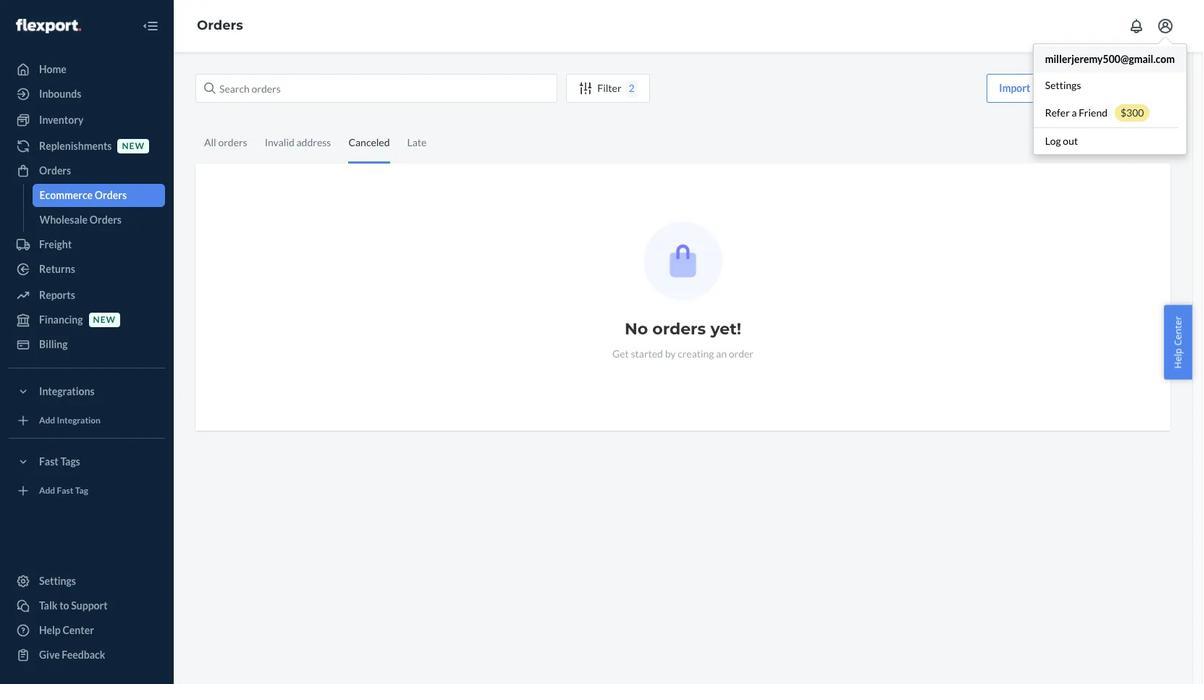 Task type: describe. For each thing, give the bounding box(es) containing it.
feedback
[[62, 649, 105, 661]]

add for add fast tag
[[39, 486, 55, 496]]

freight link
[[9, 233, 165, 256]]

by
[[665, 348, 676, 360]]

help center button
[[1165, 305, 1193, 379]]

talk to support button
[[9, 595, 165, 618]]

no
[[625, 319, 648, 339]]

creating
[[678, 348, 714, 360]]

out
[[1063, 135, 1078, 147]]

1 vertical spatial settings link
[[9, 570, 165, 593]]

support
[[71, 600, 108, 612]]

reports link
[[9, 284, 165, 307]]

all orders
[[204, 136, 247, 148]]

integrations button
[[9, 380, 165, 403]]

give feedback button
[[9, 644, 165, 667]]

billing link
[[9, 333, 165, 356]]

returns
[[39, 263, 75, 275]]

inbounds
[[39, 88, 81, 100]]

wholesale
[[39, 214, 88, 226]]

orders for wholesale orders
[[90, 214, 122, 226]]

all
[[204, 136, 216, 148]]

1 vertical spatial orders link
[[9, 159, 165, 183]]

home link
[[9, 58, 165, 81]]

inventory
[[39, 114, 84, 126]]

yet!
[[711, 319, 742, 339]]

financing
[[39, 314, 83, 326]]

fast inside add fast tag link
[[57, 486, 73, 496]]

add fast tag link
[[9, 479, 165, 503]]

refer
[[1046, 106, 1070, 119]]

get started by creating an order
[[613, 348, 754, 360]]

wholesale orders link
[[32, 209, 165, 232]]

started
[[631, 348, 663, 360]]

1 vertical spatial help center
[[39, 624, 94, 637]]

ecommerce orders
[[39, 189, 127, 201]]

Search orders text field
[[196, 74, 558, 103]]

no orders yet!
[[625, 319, 742, 339]]

add integration link
[[9, 409, 165, 432]]

0 vertical spatial settings
[[1046, 79, 1082, 91]]

a
[[1072, 106, 1077, 119]]

wholesale orders
[[39, 214, 122, 226]]

new for financing
[[93, 315, 116, 325]]

refer a friend
[[1046, 106, 1108, 119]]

flexport logo image
[[16, 19, 81, 33]]

billing
[[39, 338, 68, 351]]

filter 2
[[598, 82, 635, 94]]

$300
[[1121, 106, 1145, 119]]

filter
[[598, 82, 622, 94]]

replenishments
[[39, 140, 112, 152]]

ecommerce
[[39, 189, 93, 201]]

2
[[629, 82, 635, 94]]



Task type: vqa. For each thing, say whether or not it's contained in the screenshot.
middle the Cost
no



Task type: locate. For each thing, give the bounding box(es) containing it.
0 vertical spatial new
[[122, 141, 145, 152]]

give feedback
[[39, 649, 105, 661]]

to
[[60, 600, 69, 612]]

0 horizontal spatial new
[[93, 315, 116, 325]]

1 horizontal spatial orders
[[653, 319, 706, 339]]

0 vertical spatial settings link
[[1034, 72, 1187, 98]]

an
[[716, 348, 727, 360]]

1 horizontal spatial new
[[122, 141, 145, 152]]

0 vertical spatial orders link
[[197, 17, 243, 33]]

add for add integration
[[39, 415, 55, 426]]

help center
[[1172, 316, 1185, 369], [39, 624, 94, 637]]

orders link up ecommerce orders
[[9, 159, 165, 183]]

empty list image
[[644, 222, 723, 301]]

fast tags
[[39, 456, 80, 468]]

add left integration
[[39, 415, 55, 426]]

inbounds link
[[9, 83, 165, 106]]

center inside the help center link
[[63, 624, 94, 637]]

orders
[[197, 17, 243, 33], [1033, 82, 1065, 94], [39, 164, 71, 177], [95, 189, 127, 201], [90, 214, 122, 226]]

settings link up support on the bottom left of the page
[[9, 570, 165, 593]]

1 horizontal spatial help
[[1172, 348, 1185, 369]]

friend
[[1079, 106, 1108, 119]]

add fast tag
[[39, 486, 88, 496]]

1 vertical spatial center
[[63, 624, 94, 637]]

0 horizontal spatial help center
[[39, 624, 94, 637]]

millerjeremy500@gmail.com link
[[1034, 46, 1187, 72]]

help center link
[[9, 619, 165, 642]]

help inside button
[[1172, 348, 1185, 369]]

invalid
[[265, 136, 295, 148]]

new down inventory link
[[122, 141, 145, 152]]

orders right all
[[218, 136, 247, 148]]

search image
[[204, 83, 216, 94]]

help center inside button
[[1172, 316, 1185, 369]]

talk
[[39, 600, 58, 612]]

integration
[[57, 415, 101, 426]]

0 vertical spatial help center
[[1172, 316, 1185, 369]]

0 horizontal spatial orders
[[218, 136, 247, 148]]

orders up get started by creating an order
[[653, 319, 706, 339]]

1 horizontal spatial center
[[1172, 316, 1185, 346]]

orders down ecommerce orders link
[[90, 214, 122, 226]]

add down fast tags
[[39, 486, 55, 496]]

orders for no
[[653, 319, 706, 339]]

orders for all
[[218, 136, 247, 148]]

open account menu image
[[1157, 17, 1175, 35]]

settings up to
[[39, 575, 76, 587]]

orders up 'wholesale orders' link
[[95, 189, 127, 201]]

orders for ecommerce orders
[[95, 189, 127, 201]]

orders for import orders
[[1033, 82, 1065, 94]]

reports
[[39, 289, 75, 301]]

settings link down millerjeremy500@gmail.com
[[1034, 72, 1187, 98]]

fast left tag
[[57, 486, 73, 496]]

late
[[407, 136, 427, 148]]

new for replenishments
[[122, 141, 145, 152]]

invalid address
[[265, 136, 331, 148]]

0 vertical spatial fast
[[39, 456, 58, 468]]

log out
[[1046, 135, 1078, 147]]

0 horizontal spatial settings link
[[9, 570, 165, 593]]

home
[[39, 63, 67, 75]]

orders
[[218, 136, 247, 148], [653, 319, 706, 339]]

1 horizontal spatial help center
[[1172, 316, 1185, 369]]

2 add from the top
[[39, 486, 55, 496]]

tag
[[75, 486, 88, 496]]

fast left tags
[[39, 456, 58, 468]]

returns link
[[9, 258, 165, 281]]

canceled
[[349, 136, 390, 148]]

tags
[[60, 456, 80, 468]]

orders inside button
[[1033, 82, 1065, 94]]

center inside the help center button
[[1172, 316, 1185, 346]]

1 vertical spatial help
[[39, 624, 61, 637]]

fast inside fast tags dropdown button
[[39, 456, 58, 468]]

0 vertical spatial orders
[[218, 136, 247, 148]]

settings
[[1046, 79, 1082, 91], [39, 575, 76, 587]]

0 vertical spatial help
[[1172, 348, 1185, 369]]

0 horizontal spatial settings
[[39, 575, 76, 587]]

help
[[1172, 348, 1185, 369], [39, 624, 61, 637]]

import orders button
[[987, 74, 1077, 103]]

add
[[39, 415, 55, 426], [39, 486, 55, 496]]

1 horizontal spatial settings
[[1046, 79, 1082, 91]]

center
[[1172, 316, 1185, 346], [63, 624, 94, 637]]

give
[[39, 649, 60, 661]]

import
[[1000, 82, 1031, 94]]

orders up refer
[[1033, 82, 1065, 94]]

1 horizontal spatial settings link
[[1034, 72, 1187, 98]]

1 vertical spatial settings
[[39, 575, 76, 587]]

talk to support
[[39, 600, 108, 612]]

log out button
[[1034, 127, 1179, 154]]

new down reports link
[[93, 315, 116, 325]]

settings up refer
[[1046, 79, 1082, 91]]

1 vertical spatial new
[[93, 315, 116, 325]]

0 horizontal spatial orders link
[[9, 159, 165, 183]]

open notifications image
[[1128, 17, 1146, 35]]

address
[[297, 136, 331, 148]]

ecommerce orders link
[[32, 184, 165, 207]]

orders up ecommerce
[[39, 164, 71, 177]]

add integration
[[39, 415, 101, 426]]

1 horizontal spatial orders link
[[197, 17, 243, 33]]

import orders
[[1000, 82, 1065, 94]]

order
[[729, 348, 754, 360]]

fast tags button
[[9, 450, 165, 474]]

close navigation image
[[142, 17, 159, 35]]

1 vertical spatial add
[[39, 486, 55, 496]]

integrations
[[39, 385, 95, 398]]

0 horizontal spatial help
[[39, 624, 61, 637]]

1 vertical spatial orders
[[653, 319, 706, 339]]

0 vertical spatial add
[[39, 415, 55, 426]]

new
[[122, 141, 145, 152], [93, 315, 116, 325]]

1 add from the top
[[39, 415, 55, 426]]

get
[[613, 348, 629, 360]]

0 horizontal spatial center
[[63, 624, 94, 637]]

log
[[1046, 135, 1061, 147]]

fast
[[39, 456, 58, 468], [57, 486, 73, 496]]

0 vertical spatial center
[[1172, 316, 1185, 346]]

inventory link
[[9, 109, 165, 132]]

1 vertical spatial fast
[[57, 486, 73, 496]]

millerjeremy500@gmail.com
[[1046, 53, 1175, 65]]

freight
[[39, 238, 72, 251]]

orders up 'search' image
[[197, 17, 243, 33]]

orders link
[[197, 17, 243, 33], [9, 159, 165, 183]]

settings link
[[1034, 72, 1187, 98], [9, 570, 165, 593]]

orders link up 'search' image
[[197, 17, 243, 33]]



